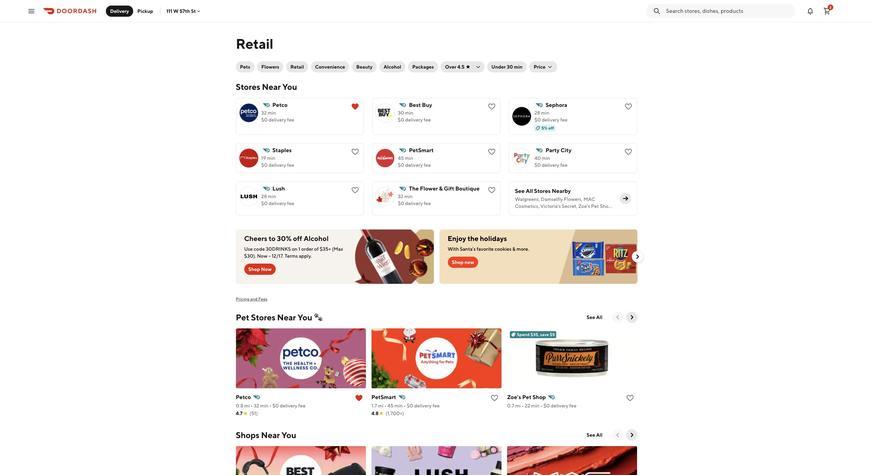 Task type: vqa. For each thing, say whether or not it's contained in the screenshot.
the middle Pet
yes



Task type: locate. For each thing, give the bounding box(es) containing it.
1 vertical spatial 30
[[398, 110, 404, 116]]

open menu image
[[27, 7, 36, 15]]

1 horizontal spatial zoe's
[[579, 204, 590, 209]]

fee inside 40 min $0 delivery fee
[[561, 162, 568, 168]]

now
[[257, 253, 268, 259], [261, 267, 272, 272]]

under
[[492, 64, 506, 70]]

$0 for petco
[[261, 117, 268, 123]]

alcohol right beauty
[[384, 64, 401, 70]]

0 horizontal spatial shop
[[248, 267, 260, 272]]

45
[[398, 155, 404, 161], [388, 403, 394, 409]]

19
[[261, 155, 266, 161]]

pet stores near you 🐾 link
[[236, 312, 322, 323]]

the
[[468, 235, 479, 243]]

0 horizontal spatial off
[[293, 235, 302, 243]]

retail right flowers button
[[290, 64, 304, 70]]

click to add this store to your saved list image for party city
[[625, 148, 633, 156]]

pet stores near you 🐾
[[236, 313, 322, 322]]

next button of carousel image for shops near you
[[628, 432, 635, 439]]

see all for pet stores near you 🐾
[[587, 315, 603, 320]]

alcohol
[[384, 64, 401, 70], [304, 235, 329, 243]]

santa's
[[460, 246, 476, 252]]

the left flower on the top
[[409, 185, 419, 192]]

1 horizontal spatial 32
[[261, 110, 267, 116]]

stores
[[236, 82, 260, 92], [534, 188, 551, 195], [251, 313, 276, 322]]

1 vertical spatial you
[[298, 313, 312, 322]]

1 vertical spatial petsmart
[[372, 394, 396, 401]]

1 vertical spatial &
[[513, 246, 516, 252]]

party
[[546, 147, 560, 154]]

1 vertical spatial stores
[[534, 188, 551, 195]]

now inside 'use code 30drinks on 1 order of $35+ (max $30). now – 12/17. terms apply.'
[[257, 253, 268, 259]]

mi
[[244, 403, 250, 409], [378, 403, 384, 409], [515, 403, 521, 409]]

near down flowers
[[262, 82, 281, 92]]

now down –
[[261, 267, 272, 272]]

30 inside 30 min $0 delivery fee
[[398, 110, 404, 116]]

$0 inside 19 min $0 delivery fee
[[261, 162, 268, 168]]

code
[[254, 246, 265, 252]]

all for pet stores near you 🐾
[[596, 315, 603, 320]]

sephora
[[546, 102, 567, 108]]

now left –
[[257, 253, 268, 259]]

now
[[465, 260, 474, 265]]

0 vertical spatial zoe's
[[579, 204, 590, 209]]

0 vertical spatial previous button of carousel image
[[614, 314, 621, 321]]

min inside 40 min $0 delivery fee
[[542, 155, 550, 161]]

1 vertical spatial see all
[[587, 433, 603, 438]]

$0 for staples
[[261, 162, 268, 168]]

2 horizontal spatial mi
[[515, 403, 521, 409]]

you down 0.8 mi • 32 min • $​0 delivery fee
[[282, 431, 296, 440]]

fee for party city
[[561, 162, 568, 168]]

0 horizontal spatial 28
[[261, 194, 267, 199]]

0 vertical spatial all
[[526, 188, 533, 195]]

you left 🐾
[[298, 313, 312, 322]]

4 • from the left
[[404, 403, 406, 409]]

enjoy the holidays
[[448, 235, 507, 243]]

see all link for shops near you
[[583, 430, 607, 441]]

40
[[535, 155, 541, 161]]

• right 1.7
[[385, 403, 387, 409]]

2 vertical spatial shop
[[533, 394, 546, 401]]

0 horizontal spatial 45
[[388, 403, 394, 409]]

0 vertical spatial 30
[[507, 64, 513, 70]]

mi right 0.7
[[515, 403, 521, 409]]

mi right 1.7
[[378, 403, 384, 409]]

mac
[[584, 197, 595, 202]]

previous button of carousel image
[[614, 314, 621, 321], [614, 432, 621, 439]]

stores down the pets 'button'
[[236, 82, 260, 92]]

petsmart
[[409, 147, 434, 154], [372, 394, 396, 401]]

2 vertical spatial near
[[261, 431, 280, 440]]

0 vertical spatial 28 min $0 delivery fee
[[535, 110, 568, 123]]

delivery for the flower & gift boutique
[[405, 201, 423, 206]]

1 horizontal spatial 45
[[398, 155, 404, 161]]

retail
[[236, 36, 273, 52], [290, 64, 304, 70]]

1 vertical spatial all
[[596, 315, 603, 320]]

you for stores near you
[[282, 82, 297, 92]]

off right 5%
[[549, 126, 554, 131]]

near inside "shops near you" link
[[261, 431, 280, 440]]

1 horizontal spatial mi
[[378, 403, 384, 409]]

• up "shops near you" link
[[270, 403, 272, 409]]

see inside see all stores nearby walgreens, damselfly flowers, mac cosmetics, victoria's secret, zoe's pet shop, just food for dogs, heather floral, the vitamin shoppe
[[515, 188, 525, 195]]

delivery inside 40 min $0 delivery fee
[[542, 162, 560, 168]]

shop for enjoy
[[452, 260, 464, 265]]

2 horizontal spatial 32
[[398, 194, 404, 199]]

0 vertical spatial next button of carousel image
[[634, 253, 641, 260]]

• left the 22
[[522, 403, 524, 409]]

0 vertical spatial alcohol
[[384, 64, 401, 70]]

1 see all link from the top
[[583, 312, 607, 323]]

shop
[[452, 260, 464, 265], [248, 267, 260, 272], [533, 394, 546, 401]]

flower
[[420, 185, 438, 192]]

cookies
[[495, 246, 512, 252]]

all inside see all stores nearby walgreens, damselfly flowers, mac cosmetics, victoria's secret, zoe's pet shop, just food for dogs, heather floral, the vitamin shoppe
[[526, 188, 533, 195]]

all for shops near you
[[596, 433, 603, 438]]

2 vertical spatial stores
[[251, 313, 276, 322]]

w
[[173, 8, 179, 14]]

3 • from the left
[[385, 403, 387, 409]]

30 inside button
[[507, 64, 513, 70]]

1 vertical spatial 45
[[388, 403, 394, 409]]

off up 1
[[293, 235, 302, 243]]

0 vertical spatial see all link
[[583, 312, 607, 323]]

near right shops
[[261, 431, 280, 440]]

fee inside 30 min $0 delivery fee
[[424, 117, 431, 123]]

45 min $0 delivery fee
[[398, 155, 431, 168]]

all
[[526, 188, 533, 195], [596, 315, 603, 320], [596, 433, 603, 438]]

mi right 0.8 at the left
[[244, 403, 250, 409]]

$0
[[261, 117, 268, 123], [398, 117, 404, 123], [535, 117, 541, 123], [261, 162, 268, 168], [398, 162, 404, 168], [535, 162, 541, 168], [261, 201, 268, 206], [398, 201, 404, 206]]

0 vertical spatial now
[[257, 253, 268, 259]]

over 4.5 button
[[441, 61, 485, 73]]

near for stores near you
[[262, 82, 281, 92]]

1 vertical spatial alcohol
[[304, 235, 329, 243]]

0 vertical spatial petco
[[272, 102, 288, 108]]

2 horizontal spatial $​0
[[544, 403, 550, 409]]

30 min $0 delivery fee
[[398, 110, 431, 123]]

1 horizontal spatial $​0
[[407, 403, 413, 409]]

3 $​0 from the left
[[544, 403, 550, 409]]

57th
[[180, 8, 190, 14]]

pet inside see all stores nearby walgreens, damselfly flowers, mac cosmetics, victoria's secret, zoe's pet shop, just food for dogs, heather floral, the vitamin shoppe
[[591, 204, 599, 209]]

28 min $0 delivery fee down "lush" on the top left
[[261, 194, 294, 206]]

fee inside 19 min $0 delivery fee
[[287, 162, 294, 168]]

& left more. at the right bottom
[[513, 246, 516, 252]]

mi for zoe's pet shop
[[515, 403, 521, 409]]

petsmart up 45 min $0 delivery fee
[[409, 147, 434, 154]]

2 vertical spatial you
[[282, 431, 296, 440]]

2 see all link from the top
[[583, 430, 607, 441]]

favorite
[[477, 246, 494, 252]]

flowers,
[[564, 197, 583, 202]]

0 horizontal spatial 32 min $0 delivery fee
[[261, 110, 294, 123]]

fee inside 45 min $0 delivery fee
[[424, 162, 431, 168]]

0 horizontal spatial $​0
[[273, 403, 279, 409]]

0 horizontal spatial click to add this store to your saved list image
[[351, 186, 360, 195]]

see all
[[587, 315, 603, 320], [587, 433, 603, 438]]

shop for cheers
[[248, 267, 260, 272]]

2 previous button of carousel image from the top
[[614, 432, 621, 439]]

fee
[[287, 117, 294, 123], [424, 117, 431, 123], [561, 117, 568, 123], [287, 162, 294, 168], [424, 162, 431, 168], [561, 162, 568, 168], [287, 201, 294, 206], [424, 201, 431, 206], [298, 403, 306, 409], [433, 403, 440, 409], [570, 403, 577, 409]]

shop now
[[452, 260, 474, 265]]

0 horizontal spatial petsmart
[[372, 394, 396, 401]]

alcohol up of
[[304, 235, 329, 243]]

& left gift
[[439, 185, 443, 192]]

• right the 22
[[541, 403, 543, 409]]

0 vertical spatial you
[[282, 82, 297, 92]]

0 horizontal spatial 30
[[398, 110, 404, 116]]

delivery inside 45 min $0 delivery fee
[[405, 162, 423, 168]]

• up (51)
[[251, 403, 253, 409]]

off
[[549, 126, 554, 131], [293, 235, 302, 243]]

now inside button
[[261, 267, 272, 272]]

1 horizontal spatial 30
[[507, 64, 513, 70]]

shop down $30).
[[248, 267, 260, 272]]

2 vertical spatial all
[[596, 433, 603, 438]]

2 vertical spatial 32
[[254, 403, 259, 409]]

the inside see all stores nearby walgreens, damselfly flowers, mac cosmetics, victoria's secret, zoe's pet shop, just food for dogs, heather floral, the vitamin shoppe
[[594, 211, 602, 216]]

click to add this store to your saved list image
[[351, 186, 360, 195], [491, 394, 499, 403], [626, 394, 635, 403]]

5 • from the left
[[522, 403, 524, 409]]

1 mi from the left
[[244, 403, 250, 409]]

1 • from the left
[[251, 403, 253, 409]]

pet up the 22
[[522, 394, 532, 401]]

3 items, open order cart image
[[823, 7, 831, 15]]

1 vertical spatial see
[[587, 315, 595, 320]]

petco up 0.8 at the left
[[236, 394, 251, 401]]

2 see all from the top
[[587, 433, 603, 438]]

shop,
[[600, 204, 613, 209]]

1 vertical spatial 28
[[261, 194, 267, 199]]

0 vertical spatial the
[[409, 185, 419, 192]]

1 horizontal spatial shop
[[452, 260, 464, 265]]

zoe's inside see all stores nearby walgreens, damselfly flowers, mac cosmetics, victoria's secret, zoe's pet shop, just food for dogs, heather floral, the vitamin shoppe
[[579, 204, 590, 209]]

petsmart up 1.7
[[372, 394, 396, 401]]

0 vertical spatial stores
[[236, 82, 260, 92]]

next button of carousel image
[[634, 253, 641, 260], [628, 314, 635, 321], [628, 432, 635, 439]]

28 min $0 delivery fee up 5% off
[[535, 110, 568, 123]]

order
[[301, 246, 313, 252]]

pricing and fees button
[[236, 293, 660, 306]]

with
[[448, 246, 459, 252]]

$0 inside 30 min $0 delivery fee
[[398, 117, 404, 123]]

0 horizontal spatial mi
[[244, 403, 250, 409]]

3 mi from the left
[[515, 403, 521, 409]]

click to add this store to your saved list image for staples
[[351, 148, 360, 156]]

0 vertical spatial shop
[[452, 260, 464, 265]]

delivery inside 19 min $0 delivery fee
[[269, 162, 286, 168]]

$0 for the flower & gift boutique
[[398, 201, 404, 206]]

🐾
[[314, 313, 322, 322]]

0 vertical spatial petsmart
[[409, 147, 434, 154]]

fee for petco
[[287, 117, 294, 123]]

2 horizontal spatial click to add this store to your saved list image
[[626, 394, 635, 403]]

petco down stores near you
[[272, 102, 288, 108]]

•
[[251, 403, 253, 409], [270, 403, 272, 409], [385, 403, 387, 409], [404, 403, 406, 409], [522, 403, 524, 409], [541, 403, 543, 409]]

see all image
[[622, 195, 629, 202]]

2 mi from the left
[[378, 403, 384, 409]]

secret,
[[562, 204, 578, 209]]

(1,700+)
[[386, 411, 404, 417]]

1 vertical spatial retail
[[290, 64, 304, 70]]

1 horizontal spatial petsmart
[[409, 147, 434, 154]]

0 vertical spatial 28
[[535, 110, 540, 116]]

4.5
[[458, 64, 465, 70]]

1 see all from the top
[[587, 315, 603, 320]]

cosmetics,
[[515, 204, 540, 209]]

32 min $0 delivery fee
[[261, 110, 294, 123], [398, 194, 431, 206]]

$0 inside 45 min $0 delivery fee
[[398, 162, 404, 168]]

click to remove this store from your saved list image
[[351, 102, 360, 111]]

32 min $0 delivery fee for the flower & gift boutique
[[398, 194, 431, 206]]

min inside 19 min $0 delivery fee
[[267, 155, 275, 161]]

1 vertical spatial 32 min $0 delivery fee
[[398, 194, 431, 206]]

0 vertical spatial see all
[[587, 315, 603, 320]]

with santa's favorite cookies & more.
[[448, 246, 529, 252]]

0 vertical spatial &
[[439, 185, 443, 192]]

1 vertical spatial zoe's
[[507, 394, 521, 401]]

fee for staples
[[287, 162, 294, 168]]

2 vertical spatial see
[[587, 433, 595, 438]]

shop up 0.7 mi • 22 min • $​0 delivery fee
[[533, 394, 546, 401]]

shops near you link
[[236, 430, 296, 441]]

0 vertical spatial 45
[[398, 155, 404, 161]]

$​0
[[273, 403, 279, 409], [407, 403, 413, 409], [544, 403, 550, 409]]

1 vertical spatial 32
[[398, 194, 404, 199]]

0 vertical spatial pet
[[591, 204, 599, 209]]

see all stores nearby walgreens, damselfly flowers, mac cosmetics, victoria's secret, zoe's pet shop, just food for dogs, heather floral, the vitamin shoppe
[[515, 188, 613, 223]]

30drinks
[[266, 246, 291, 252]]

retail up the pets
[[236, 36, 273, 52]]

stores down the fees
[[251, 313, 276, 322]]

0 vertical spatial off
[[549, 126, 554, 131]]

0 vertical spatial 32
[[261, 110, 267, 116]]

zoe's up floral,
[[579, 204, 590, 209]]

use code 30drinks on 1 order of $35+ (max $30). now – 12/17. terms apply.
[[244, 246, 343, 259]]

1 vertical spatial 28 min $0 delivery fee
[[261, 194, 294, 206]]

pet down 'mac'
[[591, 204, 599, 209]]

$0 for best buy
[[398, 117, 404, 123]]

petco
[[272, 102, 288, 108], [236, 394, 251, 401]]

• up (1,700+)
[[404, 403, 406, 409]]

delivery for best buy
[[405, 117, 423, 123]]

of
[[314, 246, 319, 252]]

near left 🐾
[[277, 313, 296, 322]]

and
[[250, 297, 258, 302]]

you down retail "button"
[[282, 82, 297, 92]]

32 min $0 delivery fee down flower on the top
[[398, 194, 431, 206]]

1 vertical spatial near
[[277, 313, 296, 322]]

the down shop,
[[594, 211, 602, 216]]

1 vertical spatial pet
[[236, 313, 249, 322]]

0 horizontal spatial &
[[439, 185, 443, 192]]

shops
[[236, 431, 259, 440]]

over
[[445, 64, 457, 70]]

zoe's up 0.7
[[507, 394, 521, 401]]

2 vertical spatial next button of carousel image
[[628, 432, 635, 439]]

0 horizontal spatial retail
[[236, 36, 273, 52]]

flowers
[[261, 64, 279, 70]]

shop now
[[248, 267, 272, 272]]

enjoy
[[448, 235, 466, 243]]

40 min $0 delivery fee
[[535, 155, 568, 168]]

for
[[538, 211, 545, 216]]

2 $​0 from the left
[[407, 403, 413, 409]]

0 horizontal spatial 28 min $0 delivery fee
[[261, 194, 294, 206]]

1 vertical spatial see all link
[[583, 430, 607, 441]]

0 vertical spatial see
[[515, 188, 525, 195]]

$30).
[[244, 253, 256, 259]]

packages button
[[408, 61, 438, 73]]

30
[[507, 64, 513, 70], [398, 110, 404, 116]]

1 horizontal spatial pet
[[522, 394, 532, 401]]

click to add this store to your saved list image
[[488, 102, 496, 111], [625, 102, 633, 111], [351, 148, 360, 156], [488, 148, 496, 156], [625, 148, 633, 156], [488, 186, 496, 195]]

over 4.5
[[445, 64, 465, 70]]

use
[[244, 246, 253, 252]]

1 vertical spatial next button of carousel image
[[628, 314, 635, 321]]

food
[[525, 211, 537, 216]]

1 previous button of carousel image from the top
[[614, 314, 621, 321]]

1 horizontal spatial 28
[[535, 110, 540, 116]]

see for shops near you
[[587, 433, 595, 438]]

shop now button
[[448, 257, 478, 268]]

1 horizontal spatial alcohol
[[384, 64, 401, 70]]

delivery inside 30 min $0 delivery fee
[[405, 117, 423, 123]]

1 horizontal spatial click to add this store to your saved list image
[[491, 394, 499, 403]]

on
[[292, 246, 298, 252]]

1 horizontal spatial 32 min $0 delivery fee
[[398, 194, 431, 206]]

0 vertical spatial near
[[262, 82, 281, 92]]

1 $​0 from the left
[[273, 403, 279, 409]]

click to add this store to your saved list image for best buy
[[488, 102, 496, 111]]

shop left now
[[452, 260, 464, 265]]

2 horizontal spatial pet
[[591, 204, 599, 209]]

pet down the pricing
[[236, 313, 249, 322]]

1 vertical spatial now
[[261, 267, 272, 272]]

pets button
[[236, 61, 254, 73]]

0 vertical spatial 32 min $0 delivery fee
[[261, 110, 294, 123]]

stores up damselfly
[[534, 188, 551, 195]]

32 min $0 delivery fee down stores near you
[[261, 110, 294, 123]]

$​0 for petco
[[273, 403, 279, 409]]

1 vertical spatial petco
[[236, 394, 251, 401]]

1 vertical spatial shop
[[248, 267, 260, 272]]

1 vertical spatial the
[[594, 211, 602, 216]]

$0 inside 40 min $0 delivery fee
[[535, 162, 541, 168]]



Task type: describe. For each thing, give the bounding box(es) containing it.
zoe's pet shop
[[507, 394, 546, 401]]

32 for the flower & gift boutique
[[398, 194, 404, 199]]

click to add this store to your saved list image for the flower & gift boutique
[[488, 186, 496, 195]]

0 horizontal spatial pet
[[236, 313, 249, 322]]

1 vertical spatial off
[[293, 235, 302, 243]]

nearby
[[552, 188, 571, 195]]

$0 for petsmart
[[398, 162, 404, 168]]

click to remove this store from your saved list image
[[355, 394, 363, 403]]

staples
[[272, 147, 292, 154]]

111
[[166, 8, 172, 14]]

min inside 30 min $0 delivery fee
[[405, 110, 413, 116]]

mi for petco
[[244, 403, 250, 409]]

pets
[[240, 64, 250, 70]]

party city
[[546, 147, 572, 154]]

previous button of carousel image for pet stores near you 🐾
[[614, 314, 621, 321]]

delivery button
[[106, 5, 133, 17]]

28 for sephora
[[535, 110, 540, 116]]

2 • from the left
[[270, 403, 272, 409]]

1 horizontal spatial petco
[[272, 102, 288, 108]]

alcohol button
[[380, 61, 405, 73]]

see all link for pet stores near you 🐾
[[583, 312, 607, 323]]

min inside 45 min $0 delivery fee
[[405, 155, 413, 161]]

1 horizontal spatial off
[[549, 126, 554, 131]]

5% off
[[542, 126, 554, 131]]

$0 for sephora
[[535, 117, 541, 123]]

pickup button
[[133, 5, 157, 17]]

to
[[269, 235, 276, 243]]

fee for lush
[[287, 201, 294, 206]]

0 horizontal spatial the
[[409, 185, 419, 192]]

buy
[[422, 102, 432, 108]]

you for shops near you
[[282, 431, 296, 440]]

just
[[515, 211, 524, 216]]

$0 for party city
[[535, 162, 541, 168]]

4.8
[[372, 411, 379, 417]]

delivery for petco
[[269, 117, 286, 123]]

2 button
[[820, 4, 834, 18]]

convenience button
[[311, 61, 349, 73]]

45 inside 45 min $0 delivery fee
[[398, 155, 404, 161]]

st
[[191, 8, 196, 14]]

convenience
[[315, 64, 345, 70]]

2
[[830, 5, 832, 9]]

under 30 min button
[[487, 61, 527, 73]]

previous button of carousel image for shops near you
[[614, 432, 621, 439]]

price
[[534, 64, 546, 70]]

28 min $0 delivery fee for lush
[[261, 194, 294, 206]]

click to add this store to your saved list image for zoe's pet shop
[[626, 394, 635, 403]]

0.8
[[236, 403, 243, 409]]

1 horizontal spatial &
[[513, 246, 516, 252]]

notification bell image
[[806, 7, 815, 15]]

fee for petsmart
[[424, 162, 431, 168]]

32 for petco
[[261, 110, 267, 116]]

shop now button
[[244, 264, 276, 275]]

28 for lush
[[261, 194, 267, 199]]

damselfly
[[541, 197, 563, 202]]

beauty
[[356, 64, 373, 70]]

fee for sephora
[[561, 117, 568, 123]]

best
[[409, 102, 421, 108]]

delivery for party city
[[542, 162, 560, 168]]

fee for best buy
[[424, 117, 431, 123]]

beauty button
[[352, 61, 377, 73]]

$​0 for zoe's pet shop
[[544, 403, 550, 409]]

30%
[[277, 235, 292, 243]]

1.7 mi • 45 min • $​0 delivery fee
[[372, 403, 440, 409]]

floral,
[[579, 211, 593, 216]]

111 w 57th st
[[166, 8, 196, 14]]

flowers button
[[257, 61, 284, 73]]

near inside pet stores near you 🐾 link
[[277, 313, 296, 322]]

0 horizontal spatial alcohol
[[304, 235, 329, 243]]

city
[[561, 147, 572, 154]]

walgreens,
[[515, 197, 540, 202]]

$​0 for petsmart
[[407, 403, 413, 409]]

0.7
[[507, 403, 514, 409]]

pricing
[[236, 297, 249, 302]]

fees
[[258, 297, 268, 302]]

19 min $0 delivery fee
[[261, 155, 294, 168]]

5%
[[542, 126, 548, 131]]

mi for petsmart
[[378, 403, 384, 409]]

111 w 57th st button
[[166, 8, 202, 14]]

1
[[299, 246, 300, 252]]

min inside button
[[514, 64, 523, 70]]

the flower & gift boutique
[[409, 185, 480, 192]]

stores inside see all stores nearby walgreens, damselfly flowers, mac cosmetics, victoria's secret, zoe's pet shop, just food for dogs, heather floral, the vitamin shoppe
[[534, 188, 551, 195]]

0 horizontal spatial petco
[[236, 394, 251, 401]]

vitamin
[[515, 218, 533, 223]]

terms
[[285, 253, 298, 259]]

retail inside "button"
[[290, 64, 304, 70]]

Store search: begin typing to search for stores available on DoorDash text field
[[666, 7, 791, 15]]

(max
[[332, 246, 343, 252]]

0 horizontal spatial 32
[[254, 403, 259, 409]]

0.7 mi • 22 min • $​0 delivery fee
[[507, 403, 577, 409]]

2 vertical spatial pet
[[522, 394, 532, 401]]

click to add this store to your saved list image for petsmart
[[491, 394, 499, 403]]

under 30 min
[[492, 64, 523, 70]]

delivery for petsmart
[[405, 162, 423, 168]]

delivery
[[110, 8, 129, 14]]

lush
[[272, 185, 285, 192]]

best buy
[[409, 102, 432, 108]]

victoria's
[[541, 204, 561, 209]]

holidays
[[480, 235, 507, 243]]

6 • from the left
[[541, 403, 543, 409]]

dogs,
[[546, 211, 559, 216]]

apply.
[[299, 253, 312, 259]]

$0 for lush
[[261, 201, 268, 206]]

next button of carousel image for pet stores near you 🐾
[[628, 314, 635, 321]]

–
[[268, 253, 271, 259]]

0 horizontal spatial zoe's
[[507, 394, 521, 401]]

near for shops near you
[[261, 431, 280, 440]]

12/17.
[[272, 253, 284, 259]]

cheers
[[244, 235, 267, 243]]

click to add this store to your saved list image for petsmart
[[488, 148, 496, 156]]

1.7
[[372, 403, 377, 409]]

pickup
[[137, 8, 153, 14]]

$35+
[[320, 246, 331, 252]]

32 min $0 delivery fee for petco
[[261, 110, 294, 123]]

see for pet stores near you 🐾
[[587, 315, 595, 320]]

22
[[525, 403, 530, 409]]

0.8 mi • 32 min • $​0 delivery fee
[[236, 403, 306, 409]]

alcohol inside button
[[384, 64, 401, 70]]

delivery for staples
[[269, 162, 286, 168]]

heather
[[560, 211, 578, 216]]

see all for shops near you
[[587, 433, 603, 438]]

delivery for sephora
[[542, 117, 560, 123]]

4.7
[[236, 411, 243, 417]]

delivery for lush
[[269, 201, 286, 206]]

0 vertical spatial retail
[[236, 36, 273, 52]]

fee for the flower & gift boutique
[[424, 201, 431, 206]]

click to add this store to your saved list image for sephora
[[625, 102, 633, 111]]

28 min $0 delivery fee for sephora
[[535, 110, 568, 123]]

packages
[[412, 64, 434, 70]]

2 horizontal spatial shop
[[533, 394, 546, 401]]



